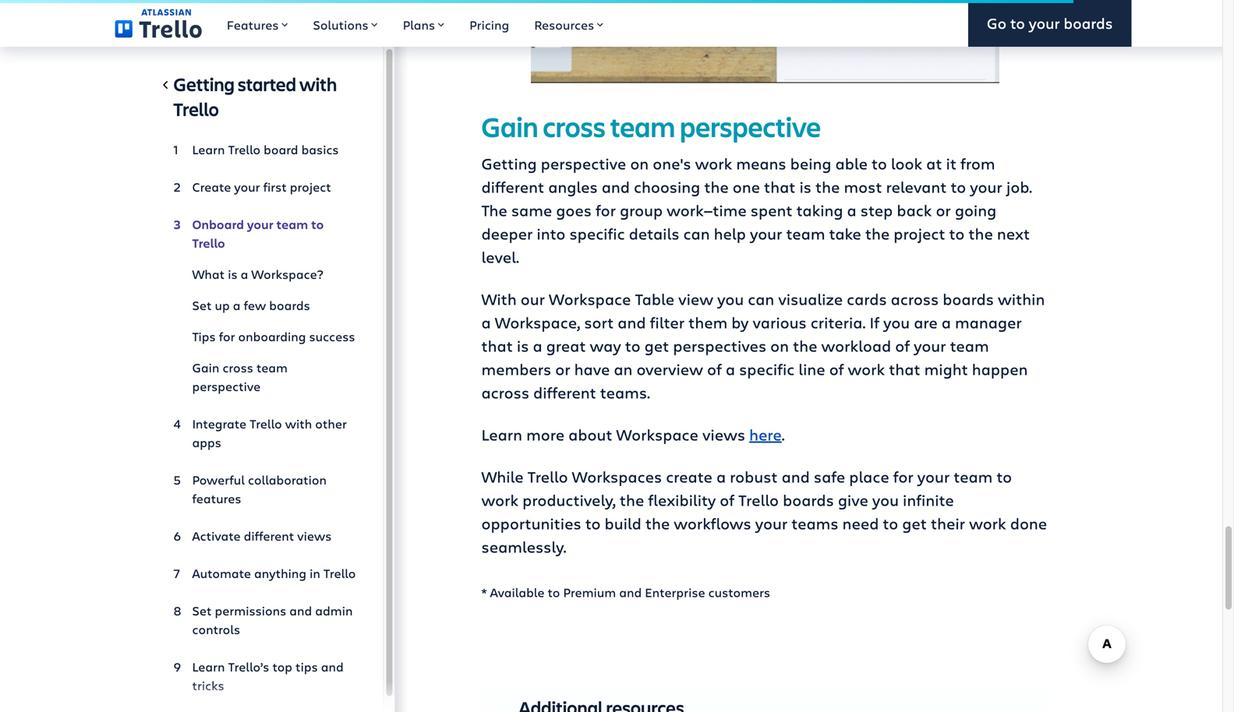 Task type: locate. For each thing, give the bounding box(es) containing it.
with left 'other'
[[285, 415, 312, 432]]

if
[[870, 312, 879, 333]]

angles
[[548, 176, 598, 197]]

step
[[860, 200, 893, 221]]

can down work—time
[[683, 223, 710, 244]]

1 vertical spatial perspective
[[541, 153, 626, 174]]

work down the workload
[[848, 359, 885, 380]]

0 horizontal spatial on
[[630, 153, 649, 174]]

gain for gain cross team perspective
[[192, 359, 219, 376]]

1 vertical spatial learn
[[481, 424, 522, 445]]

get for their
[[902, 513, 927, 534]]

on left one's
[[630, 153, 649, 174]]

set up controls
[[192, 603, 212, 619]]

most
[[844, 176, 882, 197]]

job.
[[1006, 176, 1032, 197]]

on inside gain cross team perspective getting perspective on one's work means being able to look at it from different angles and choosing the one that is the most relevant to your job. the same goes for group work—time spent taking a step back or going deeper into specific details can help your team take the project to the next level.
[[630, 153, 649, 174]]

0 horizontal spatial can
[[683, 223, 710, 244]]

gain inside gain cross team perspective getting perspective on one's work means being able to look at it from different angles and choosing the one that is the most relevant to your job. the same goes for group work—time spent taking a step back or going deeper into specific details can help your team take the project to the next level.
[[481, 108, 538, 145]]

perspective inside gain cross team perspective
[[192, 378, 261, 395]]

powerful
[[192, 472, 245, 488]]

or inside 'with our workspace table view you can visualize cards across boards within a workspace, sort and filter them by various criteria. if you are a manager that is a great way to get perspectives on the workload of your team members or have an overview of a specific line of work that might happen across different teams.'
[[555, 359, 570, 380]]

learn up create
[[192, 141, 225, 158]]

or right back
[[936, 200, 951, 221]]

your down create your first project
[[247, 216, 273, 233]]

go to your boards
[[987, 13, 1113, 33]]

0 horizontal spatial across
[[481, 382, 529, 403]]

0 vertical spatial on
[[630, 153, 649, 174]]

the inside 'with our workspace table view you can visualize cards across boards within a workspace, sort and filter them by various criteria. if you are a manager that is a great way to get perspectives on the workload of your team members or have an overview of a specific line of work that might happen across different teams.'
[[793, 335, 817, 356]]

2 horizontal spatial is
[[799, 176, 811, 197]]

safe
[[814, 466, 845, 487]]

set inside set permissions and admin controls
[[192, 603, 212, 619]]

different inside gain cross team perspective getting perspective on one's work means being able to look at it from different angles and choosing the one that is the most relevant to your job. the same goes for group work—time spent taking a step back or going deeper into specific details can help your team take the project to the next level.
[[481, 176, 544, 197]]

and right "tips"
[[321, 659, 344, 675]]

team inside onboard your team to trello
[[276, 216, 308, 233]]

workspace inside 'with our workspace table view you can visualize cards across boards within a workspace, sort and filter them by various criteria. if you are a manager that is a great way to get perspectives on the workload of your team members or have an overview of a specific line of work that might happen across different teams.'
[[549, 288, 631, 309]]

and
[[602, 176, 630, 197], [618, 312, 646, 333], [782, 466, 810, 487], [619, 584, 642, 601], [289, 603, 312, 619], [321, 659, 344, 675]]

and right premium
[[619, 584, 642, 601]]

learn inside learn trello's top tips and tricks
[[192, 659, 225, 675]]

from
[[960, 153, 995, 174]]

1 vertical spatial for
[[219, 328, 235, 345]]

perspective up integrate
[[192, 378, 261, 395]]

1 horizontal spatial get
[[902, 513, 927, 534]]

that left might
[[889, 359, 920, 380]]

the up line
[[793, 335, 817, 356]]

criteria.
[[811, 312, 866, 333]]

get down infinite
[[902, 513, 927, 534]]

the
[[704, 176, 729, 197], [815, 176, 840, 197], [865, 223, 890, 244], [968, 223, 993, 244], [793, 335, 817, 356], [620, 489, 644, 511], [645, 513, 670, 534]]

get down the filter
[[644, 335, 669, 356]]

specific down 'goes'
[[569, 223, 625, 244]]

the
[[481, 200, 507, 221]]

2 vertical spatial is
[[517, 335, 529, 356]]

team down onboarding at left
[[256, 359, 288, 376]]

can inside gain cross team perspective getting perspective on one's work means being able to look at it from different angles and choosing the one that is the most relevant to your job. the same goes for group work—time spent taking a step back or going deeper into specific details can help your team take the project to the next level.
[[683, 223, 710, 244]]

trello inside integrate trello with other apps
[[250, 415, 282, 432]]

of
[[895, 335, 910, 356], [707, 359, 722, 380], [829, 359, 844, 380], [720, 489, 734, 511]]

0 horizontal spatial for
[[219, 328, 235, 345]]

need
[[842, 513, 879, 534]]

0 horizontal spatial cross
[[223, 359, 253, 376]]

across up the are
[[891, 288, 939, 309]]

0 vertical spatial gain
[[481, 108, 538, 145]]

trello inside "getting started with trello"
[[173, 97, 219, 121]]

0 horizontal spatial get
[[644, 335, 669, 356]]

gain inside gain cross team perspective
[[192, 359, 219, 376]]

views
[[702, 424, 745, 445], [297, 528, 332, 545]]

getting left started
[[173, 72, 235, 96]]

trello
[[173, 97, 219, 121], [228, 141, 260, 158], [192, 235, 225, 251], [250, 415, 282, 432], [527, 466, 568, 487], [738, 489, 779, 511], [323, 565, 356, 582]]

specific left line
[[739, 359, 795, 380]]

tips for onboarding success link
[[173, 321, 358, 352]]

set left up
[[192, 297, 212, 314]]

0 horizontal spatial that
[[481, 335, 513, 356]]

0 vertical spatial project
[[290, 179, 331, 195]]

that inside gain cross team perspective getting perspective on one's work means being able to look at it from different angles and choosing the one that is the most relevant to your job. the same goes for group work—time spent taking a step back or going deeper into specific details can help your team take the project to the next level.
[[764, 176, 795, 197]]

done
[[1010, 513, 1047, 534]]

0 horizontal spatial specific
[[569, 223, 625, 244]]

members
[[481, 359, 551, 380]]

project
[[290, 179, 331, 195], [894, 223, 945, 244]]

and inside set permissions and admin controls
[[289, 603, 312, 619]]

onboarding
[[238, 328, 306, 345]]

is up members
[[517, 335, 529, 356]]

your down spent
[[750, 223, 782, 244]]

1 horizontal spatial can
[[748, 288, 774, 309]]

to down going
[[949, 223, 965, 244]]

on
[[630, 153, 649, 174], [770, 335, 789, 356]]

2 horizontal spatial perspective
[[680, 108, 821, 145]]

0 vertical spatial specific
[[569, 223, 625, 244]]

onboard your team to trello link
[[173, 209, 358, 259]]

1 horizontal spatial or
[[936, 200, 951, 221]]

at
[[926, 153, 942, 174]]

1 horizontal spatial is
[[517, 335, 529, 356]]

1 horizontal spatial specific
[[739, 359, 795, 380]]

0 vertical spatial getting
[[173, 72, 235, 96]]

1 horizontal spatial on
[[770, 335, 789, 356]]

plans
[[403, 16, 435, 33]]

of up workflows
[[720, 489, 734, 511]]

0 vertical spatial cross
[[543, 108, 606, 145]]

for right tips
[[219, 328, 235, 345]]

trello's
[[228, 659, 269, 675]]

your left teams
[[755, 513, 788, 534]]

you down place
[[872, 489, 899, 511]]

different down have
[[533, 382, 596, 403]]

with inside integrate trello with other apps
[[285, 415, 312, 432]]

automate anything in trello
[[192, 565, 356, 582]]

with inside "getting started with trello"
[[299, 72, 337, 96]]

team up infinite
[[954, 466, 993, 487]]

that
[[764, 176, 795, 197], [481, 335, 513, 356], [889, 359, 920, 380]]

on down various
[[770, 335, 789, 356]]

2 set from the top
[[192, 603, 212, 619]]

and left admin
[[289, 603, 312, 619]]

1 horizontal spatial cross
[[543, 108, 606, 145]]

1 vertical spatial gain
[[192, 359, 219, 376]]

perspectives
[[673, 335, 766, 356]]

to up workspace? in the top of the page
[[311, 216, 324, 233]]

1 vertical spatial with
[[285, 415, 312, 432]]

integrate
[[192, 415, 246, 432]]

is inside 'with our workspace table view you can visualize cards across boards within a workspace, sort and filter them by various criteria. if you are a manager that is a great way to get perspectives on the workload of your team members or have an overview of a specific line of work that might happen across different teams.'
[[517, 335, 529, 356]]

or
[[936, 200, 951, 221], [555, 359, 570, 380]]

create
[[666, 466, 712, 487]]

views up in
[[297, 528, 332, 545]]

top
[[272, 659, 292, 675]]

0 vertical spatial learn
[[192, 141, 225, 158]]

0 vertical spatial that
[[764, 176, 795, 197]]

or down great
[[555, 359, 570, 380]]

workspace up "sort"
[[549, 288, 631, 309]]

0 vertical spatial for
[[596, 200, 616, 221]]

team
[[610, 108, 675, 145], [276, 216, 308, 233], [786, 223, 825, 244], [950, 335, 989, 356], [256, 359, 288, 376], [954, 466, 993, 487]]

work—time
[[667, 200, 747, 221]]

or inside gain cross team perspective getting perspective on one's work means being able to look at it from different angles and choosing the one that is the most relevant to your job. the same goes for group work—time spent taking a step back or going deeper into specific details can help your team take the project to the next level.
[[936, 200, 951, 221]]

the up work—time
[[704, 176, 729, 197]]

get inside 'while trello workspaces create a robust and safe place for your team to work productively, the flexibility of trello boards give you infinite opportunities to build the workflows your teams need to get their work done seamlessly.'
[[902, 513, 927, 534]]

1 vertical spatial or
[[555, 359, 570, 380]]

0 vertical spatial views
[[702, 424, 745, 445]]

and inside gain cross team perspective getting perspective on one's work means being able to look at it from different angles and choosing the one that is the most relevant to your job. the same goes for group work—time spent taking a step back or going deeper into specific details can help your team take the project to the next level.
[[602, 176, 630, 197]]

1 horizontal spatial for
[[596, 200, 616, 221]]

team down taking
[[786, 223, 825, 244]]

features button
[[214, 0, 300, 47]]

while
[[481, 466, 524, 487]]

plans button
[[390, 0, 457, 47]]

cross inside gain cross team perspective getting perspective on one's work means being able to look at it from different angles and choosing the one that is the most relevant to your job. the same goes for group work—time spent taking a step back or going deeper into specific details can help your team take the project to the next level.
[[543, 108, 606, 145]]

2 vertical spatial that
[[889, 359, 920, 380]]

1 vertical spatial set
[[192, 603, 212, 619]]

learn
[[192, 141, 225, 158], [481, 424, 522, 445], [192, 659, 225, 675]]

can up various
[[748, 288, 774, 309]]

1 vertical spatial cross
[[223, 359, 253, 376]]

is down being
[[799, 176, 811, 197]]

workspaces
[[572, 466, 662, 487]]

your down the are
[[914, 335, 946, 356]]

workspace
[[549, 288, 631, 309], [616, 424, 698, 445]]

0 vertical spatial with
[[299, 72, 337, 96]]

getting up the the
[[481, 153, 537, 174]]

0 horizontal spatial gain
[[192, 359, 219, 376]]

0 vertical spatial get
[[644, 335, 669, 356]]

to right go
[[1010, 13, 1025, 33]]

a right up
[[233, 297, 241, 314]]

you right if
[[883, 312, 910, 333]]

to left "look"
[[872, 153, 887, 174]]

in
[[310, 565, 320, 582]]

a down perspectives
[[726, 359, 735, 380]]

your left first
[[234, 179, 260, 195]]

and left safe
[[782, 466, 810, 487]]

atlassian trello image
[[115, 9, 202, 38]]

1 horizontal spatial that
[[764, 176, 795, 197]]

your right go
[[1029, 13, 1060, 33]]

2 horizontal spatial for
[[893, 466, 913, 487]]

to down it
[[951, 176, 966, 197]]

learn up tricks
[[192, 659, 225, 675]]

work inside gain cross team perspective getting perspective on one's work means being able to look at it from different angles and choosing the one that is the most relevant to your job. the same goes for group work—time spent taking a step back or going deeper into specific details can help your team take the project to the next level.
[[695, 153, 732, 174]]

workspace up create
[[616, 424, 698, 445]]

team down manager
[[950, 335, 989, 356]]

1 vertical spatial is
[[228, 266, 237, 283]]

1 vertical spatial get
[[902, 513, 927, 534]]

create
[[192, 179, 231, 195]]

is
[[799, 176, 811, 197], [228, 266, 237, 283], [517, 335, 529, 356]]

0 vertical spatial workspace
[[549, 288, 631, 309]]

project right first
[[290, 179, 331, 195]]

for right 'goes'
[[596, 200, 616, 221]]

different up the the
[[481, 176, 544, 197]]

cross up angles at the top left of page
[[543, 108, 606, 145]]

going
[[955, 200, 996, 221]]

views left here link
[[702, 424, 745, 445]]

to up an
[[625, 335, 640, 356]]

0 horizontal spatial is
[[228, 266, 237, 283]]

team up one's
[[610, 108, 675, 145]]

you up by
[[717, 288, 744, 309]]

specific inside 'with our workspace table view you can visualize cards across boards within a workspace, sort and filter them by various criteria. if you are a manager that is a great way to get perspectives on the workload of your team members or have an overview of a specific line of work that might happen across different teams.'
[[739, 359, 795, 380]]

with
[[299, 72, 337, 96], [285, 415, 312, 432]]

1 horizontal spatial project
[[894, 223, 945, 244]]

2 vertical spatial perspective
[[192, 378, 261, 395]]

2 vertical spatial learn
[[192, 659, 225, 675]]

learn trello's top tips and tricks link
[[173, 652, 358, 702]]

a inside 'while trello workspaces create a robust and safe place for your team to work productively, the flexibility of trello boards give you infinite opportunities to build the workflows your teams need to get their work done seamlessly.'
[[716, 466, 726, 487]]

cross down tips for onboarding success link
[[223, 359, 253, 376]]

infinite
[[903, 489, 954, 511]]

*
[[481, 584, 487, 601]]

cross inside gain cross team perspective
[[223, 359, 253, 376]]

different up automate anything in trello link
[[244, 528, 294, 545]]

view
[[678, 288, 713, 309]]

go
[[987, 13, 1006, 33]]

across down members
[[481, 382, 529, 403]]

specific inside gain cross team perspective getting perspective on one's work means being able to look at it from different angles and choosing the one that is the most relevant to your job. the same goes for group work—time spent taking a step back or going deeper into specific details can help your team take the project to the next level.
[[569, 223, 625, 244]]

set for set up a few boards
[[192, 297, 212, 314]]

0 vertical spatial perspective
[[680, 108, 821, 145]]

the down the step
[[865, 223, 890, 244]]

is right what
[[228, 266, 237, 283]]

1 vertical spatial views
[[297, 528, 332, 545]]

flexibility
[[648, 489, 716, 511]]

1 vertical spatial specific
[[739, 359, 795, 380]]

your
[[1029, 13, 1060, 33], [970, 176, 1002, 197], [234, 179, 260, 195], [247, 216, 273, 233], [750, 223, 782, 244], [914, 335, 946, 356], [917, 466, 950, 487], [755, 513, 788, 534]]

way
[[590, 335, 621, 356]]

cross
[[543, 108, 606, 145], [223, 359, 253, 376]]

1 horizontal spatial getting
[[481, 153, 537, 174]]

1 horizontal spatial across
[[891, 288, 939, 309]]

learn up the while at the bottom left of page
[[481, 424, 522, 445]]

get inside 'with our workspace table view you can visualize cards across boards within a workspace, sort and filter them by various criteria. if you are a manager that is a great way to get perspectives on the workload of your team members or have an overview of a specific line of work that might happen across different teams.'
[[644, 335, 669, 356]]

productively,
[[522, 489, 616, 511]]

0 vertical spatial different
[[481, 176, 544, 197]]

perspective up the means on the right
[[680, 108, 821, 145]]

2 vertical spatial for
[[893, 466, 913, 487]]

perspective up angles at the top left of page
[[541, 153, 626, 174]]

gain for gain cross team perspective getting perspective on one's work means being able to look at it from different angles and choosing the one that is the most relevant to your job. the same goes for group work—time spent taking a step back or going deeper into specific details can help your team take the project to the next level.
[[481, 108, 538, 145]]

that up members
[[481, 335, 513, 356]]

for inside 'while trello workspaces create a robust and safe place for your team to work productively, the flexibility of trello boards give you infinite opportunities to build the workflows your teams need to get their work done seamlessly.'
[[893, 466, 913, 487]]

work down the while at the bottom left of page
[[481, 489, 518, 511]]

a up take
[[847, 200, 857, 221]]

team down first
[[276, 216, 308, 233]]

other
[[315, 415, 347, 432]]

1 vertical spatial project
[[894, 223, 945, 244]]

to inside onboard your team to trello
[[311, 216, 324, 233]]

0 horizontal spatial or
[[555, 359, 570, 380]]

2 vertical spatial you
[[872, 489, 899, 511]]

a up set up a few boards
[[241, 266, 248, 283]]

to up done
[[997, 466, 1012, 487]]

getting inside gain cross team perspective getting perspective on one's work means being able to look at it from different angles and choosing the one that is the most relevant to your job. the same goes for group work—time spent taking a step back or going deeper into specific details can help your team take the project to the next level.
[[481, 153, 537, 174]]

cross for gain cross team perspective getting perspective on one's work means being able to look at it from different angles and choosing the one that is the most relevant to your job. the same goes for group work—time spent taking a step back or going deeper into specific details can help your team take the project to the next level.
[[543, 108, 606, 145]]

build
[[605, 513, 641, 534]]

1 vertical spatial across
[[481, 382, 529, 403]]

with right started
[[299, 72, 337, 96]]

0 horizontal spatial views
[[297, 528, 332, 545]]

1 vertical spatial getting
[[481, 153, 537, 174]]

1 set from the top
[[192, 297, 212, 314]]

the up taking
[[815, 176, 840, 197]]

1 vertical spatial can
[[748, 288, 774, 309]]

0 horizontal spatial getting
[[173, 72, 235, 96]]

an image showing "about this board" on a trello board image
[[531, 0, 999, 83]]

0 horizontal spatial perspective
[[192, 378, 261, 395]]

work right one's
[[695, 153, 732, 174]]

a right create
[[716, 466, 726, 487]]

started
[[238, 72, 296, 96]]

project down back
[[894, 223, 945, 244]]

the up build at the bottom of the page
[[620, 489, 644, 511]]

that up spent
[[764, 176, 795, 197]]

0 vertical spatial set
[[192, 297, 212, 314]]

0 vertical spatial across
[[891, 288, 939, 309]]

for right place
[[893, 466, 913, 487]]

and inside learn trello's top tips and tricks
[[321, 659, 344, 675]]

0 vertical spatial or
[[936, 200, 951, 221]]

1 vertical spatial different
[[533, 382, 596, 403]]

powerful collaboration features
[[192, 472, 327, 507]]

team inside gain cross team perspective
[[256, 359, 288, 376]]

perspective for gain cross team perspective getting perspective on one's work means being able to look at it from different angles and choosing the one that is the most relevant to your job. the same goes for group work—time spent taking a step back or going deeper into specific details can help your team take the project to the next level.
[[680, 108, 821, 145]]

set
[[192, 297, 212, 314], [192, 603, 212, 619]]

boards inside 'while trello workspaces create a robust and safe place for your team to work productively, the flexibility of trello boards give you infinite opportunities to build the workflows your teams need to get their work done seamlessly.'
[[783, 489, 834, 511]]

1 vertical spatial on
[[770, 335, 789, 356]]

for
[[596, 200, 616, 221], [219, 328, 235, 345], [893, 466, 913, 487]]

take
[[829, 223, 861, 244]]

the down going
[[968, 223, 993, 244]]

0 vertical spatial is
[[799, 176, 811, 197]]

success
[[309, 328, 355, 345]]

0 vertical spatial can
[[683, 223, 710, 244]]

and up "group"
[[602, 176, 630, 197]]

across
[[891, 288, 939, 309], [481, 382, 529, 403]]

give
[[838, 489, 868, 511]]

and down the 'table'
[[618, 312, 646, 333]]

1 horizontal spatial gain
[[481, 108, 538, 145]]

what
[[192, 266, 225, 283]]

1 vertical spatial that
[[481, 335, 513, 356]]



Task type: describe. For each thing, give the bounding box(es) containing it.
level.
[[481, 246, 519, 267]]

with for trello
[[285, 415, 312, 432]]

perspective for gain cross team perspective
[[192, 378, 261, 395]]

1 vertical spatial you
[[883, 312, 910, 333]]

various
[[753, 312, 807, 333]]

gain cross team perspective link
[[173, 352, 358, 402]]

0 vertical spatial you
[[717, 288, 744, 309]]

set permissions and admin controls
[[192, 603, 353, 638]]

overview
[[636, 359, 703, 380]]

tricks
[[192, 677, 224, 694]]

tips for onboarding success
[[192, 328, 355, 345]]

2 vertical spatial different
[[244, 528, 294, 545]]

solutions button
[[300, 0, 390, 47]]

team inside 'while trello workspaces create a robust and safe place for your team to work productively, the flexibility of trello boards give you infinite opportunities to build the workflows your teams need to get their work done seamlessly.'
[[954, 466, 993, 487]]

one
[[733, 176, 760, 197]]

is inside gain cross team perspective getting perspective on one's work means being able to look at it from different angles and choosing the one that is the most relevant to your job. the same goes for group work—time spent taking a step back or going deeper into specific details can help your team take the project to the next level.
[[799, 176, 811, 197]]

means
[[736, 153, 786, 174]]

integrate trello with other apps link
[[173, 408, 358, 458]]

anything
[[254, 565, 306, 582]]

spent
[[750, 200, 792, 221]]

cross for gain cross team perspective
[[223, 359, 253, 376]]

* available to premium and enterprise customers
[[481, 584, 770, 601]]

while trello workspaces create a robust and safe place for your team to work productively, the flexibility of trello boards give you infinite opportunities to build the workflows your teams need to get their work done seamlessly.
[[481, 466, 1047, 557]]

opportunities
[[481, 513, 581, 534]]

here
[[749, 424, 782, 445]]

learn trello board basics
[[192, 141, 339, 158]]

with for started
[[299, 72, 337, 96]]

your inside 'with our workspace table view you can visualize cards across boards within a workspace, sort and filter them by various criteria. if you are a manager that is a great way to get perspectives on the workload of your team members or have an overview of a specific line of work that might happen across different teams.'
[[914, 335, 946, 356]]

learn trello board basics link
[[173, 134, 358, 165]]

go to your boards link
[[968, 0, 1131, 47]]

goes
[[556, 200, 592, 221]]

learn for learn trello board basics
[[192, 141, 225, 158]]

different inside 'with our workspace table view you can visualize cards across boards within a workspace, sort and filter them by various criteria. if you are a manager that is a great way to get perspectives on the workload of your team members or have an overview of a specific line of work that might happen across different teams.'
[[533, 382, 596, 403]]

our
[[521, 288, 545, 309]]

it
[[946, 153, 957, 174]]

1 horizontal spatial views
[[702, 424, 745, 445]]

set for set permissions and admin controls
[[192, 603, 212, 619]]

what is a workspace? link
[[173, 259, 358, 290]]

your up infinite
[[917, 466, 950, 487]]

project inside gain cross team perspective getting perspective on one's work means being able to look at it from different angles and choosing the one that is the most relevant to your job. the same goes for group work—time spent taking a step back or going deeper into specific details can help your team take the project to the next level.
[[894, 223, 945, 244]]

trello inside onboard your team to trello
[[192, 235, 225, 251]]

controls
[[192, 621, 240, 638]]

what is a workspace?
[[192, 266, 323, 283]]

of right line
[[829, 359, 844, 380]]

workload
[[821, 335, 891, 356]]

you inside 'while trello workspaces create a robust and safe place for your team to work productively, the flexibility of trello boards give you infinite opportunities to build the workflows your teams need to get their work done seamlessly.'
[[872, 489, 899, 511]]

of inside 'while trello workspaces create a robust and safe place for your team to work productively, the flexibility of trello boards give you infinite opportunities to build the workflows your teams need to get their work done seamlessly.'
[[720, 489, 734, 511]]

onboard
[[192, 216, 244, 233]]

work inside 'with our workspace table view you can visualize cards across boards within a workspace, sort and filter them by various criteria. if you are a manager that is a great way to get perspectives on the workload of your team members or have an overview of a specific line of work that might happen across different teams.'
[[848, 359, 885, 380]]

same
[[511, 200, 552, 221]]

to left build at the bottom of the page
[[585, 513, 601, 534]]

back
[[897, 200, 932, 221]]

1 horizontal spatial perspective
[[541, 153, 626, 174]]

manager
[[955, 312, 1022, 333]]

your down "from"
[[970, 176, 1002, 197]]

enterprise
[[645, 584, 705, 601]]

boards inside 'with our workspace table view you can visualize cards across boards within a workspace, sort and filter them by various criteria. if you are a manager that is a great way to get perspectives on the workload of your team members or have an overview of a specific line of work that might happen across different teams.'
[[943, 288, 994, 309]]

gain cross team perspective
[[192, 359, 288, 395]]

choosing
[[634, 176, 700, 197]]

within
[[998, 288, 1045, 309]]

to left premium
[[548, 584, 560, 601]]

teams
[[791, 513, 838, 534]]

and inside 'with our workspace table view you can visualize cards across boards within a workspace, sort and filter them by various criteria. if you are a manager that is a great way to get perspectives on the workload of your team members or have an overview of a specific line of work that might happen across different teams.'
[[618, 312, 646, 333]]

the down the flexibility
[[645, 513, 670, 534]]

workspace,
[[495, 312, 580, 333]]

great
[[546, 335, 586, 356]]

getting started with trello link
[[173, 72, 358, 128]]

getting inside "getting started with trello"
[[173, 72, 235, 96]]

filter
[[650, 312, 685, 333]]

group
[[620, 200, 663, 221]]

a right the are
[[942, 312, 951, 333]]

first
[[263, 179, 287, 195]]

premium
[[563, 584, 616, 601]]

a down "workspace,"
[[533, 335, 542, 356]]

getting started with trello
[[173, 72, 337, 121]]

sort
[[584, 312, 614, 333]]

about
[[568, 424, 612, 445]]

work right their
[[969, 513, 1006, 534]]

admin
[[315, 603, 353, 619]]

are
[[914, 312, 938, 333]]

learn more about workspace views here .
[[481, 424, 785, 445]]

next
[[997, 223, 1030, 244]]

place
[[849, 466, 889, 487]]

create your first project link
[[173, 171, 358, 203]]

by
[[731, 312, 749, 333]]

page progress progress bar
[[0, 0, 1074, 3]]

a inside gain cross team perspective getting perspective on one's work means being able to look at it from different angles and choosing the one that is the most relevant to your job. the same goes for group work—time spent taking a step back or going deeper into specific details can help your team take the project to the next level.
[[847, 200, 857, 221]]

cards
[[847, 288, 887, 309]]

with our workspace table view you can visualize cards across boards within a workspace, sort and filter them by various criteria. if you are a manager that is a great way to get perspectives on the workload of your team members or have an overview of a specific line of work that might happen across different teams.
[[481, 288, 1045, 403]]

up
[[215, 297, 230, 314]]

to right need
[[883, 513, 898, 534]]

robust
[[730, 466, 778, 487]]

can inside 'with our workspace table view you can visualize cards across boards within a workspace, sort and filter them by various criteria. if you are a manager that is a great way to get perspectives on the workload of your team members or have an overview of a specific line of work that might happen across different teams.'
[[748, 288, 774, 309]]

automate anything in trello link
[[173, 558, 358, 589]]

a down the with
[[481, 312, 491, 333]]

customers
[[708, 584, 770, 601]]

of down perspectives
[[707, 359, 722, 380]]

your inside onboard your team to trello
[[247, 216, 273, 233]]

their
[[931, 513, 965, 534]]

0 horizontal spatial project
[[290, 179, 331, 195]]

set permissions and admin controls link
[[173, 596, 358, 645]]

pricing link
[[457, 0, 522, 47]]

of right the workload
[[895, 335, 910, 356]]

learn for learn more about workspace views here .
[[481, 424, 522, 445]]

set up a few boards link
[[173, 290, 358, 321]]

learn for learn trello's top tips and tricks
[[192, 659, 225, 675]]

resources button
[[522, 0, 616, 47]]

integrate trello with other apps
[[192, 415, 347, 451]]

team inside 'with our workspace table view you can visualize cards across boards within a workspace, sort and filter them by various criteria. if you are a manager that is a great way to get perspectives on the workload of your team members or have an overview of a specific line of work that might happen across different teams.'
[[950, 335, 989, 356]]

2 horizontal spatial that
[[889, 359, 920, 380]]

1 vertical spatial workspace
[[616, 424, 698, 445]]

line
[[798, 359, 825, 380]]

powerful collaboration features link
[[173, 465, 358, 514]]

on inside 'with our workspace table view you can visualize cards across boards within a workspace, sort and filter them by various criteria. if you are a manager that is a great way to get perspectives on the workload of your team members or have an overview of a specific line of work that might happen across different teams.'
[[770, 335, 789, 356]]

gain cross team perspective getting perspective on one's work means being able to look at it from different angles and choosing the one that is the most relevant to your job. the same goes for group work—time spent taking a step back or going deeper into specific details can help your team take the project to the next level.
[[481, 108, 1032, 267]]

permissions
[[215, 603, 286, 619]]

one's
[[653, 153, 691, 174]]

to inside 'with our workspace table view you can visualize cards across boards within a workspace, sort and filter them by various criteria. if you are a manager that is a great way to get perspectives on the workload of your team members or have an overview of a specific line of work that might happen across different teams.'
[[625, 335, 640, 356]]

features
[[227, 16, 279, 33]]

get for perspectives
[[644, 335, 669, 356]]

available
[[490, 584, 544, 601]]

few
[[244, 297, 266, 314]]

solutions
[[313, 16, 368, 33]]

being
[[790, 153, 831, 174]]

workspace?
[[251, 266, 323, 283]]

more
[[526, 424, 564, 445]]

into
[[537, 223, 565, 244]]

and inside 'while trello workspaces create a robust and safe place for your team to work productively, the flexibility of trello boards give you infinite opportunities to build the workflows your teams need to get their work done seamlessly.'
[[782, 466, 810, 487]]

for inside gain cross team perspective getting perspective on one's work means being able to look at it from different angles and choosing the one that is the most relevant to your job. the same goes for group work—time spent taking a step back or going deeper into specific details can help your team take the project to the next level.
[[596, 200, 616, 221]]



Task type: vqa. For each thing, say whether or not it's contained in the screenshot.
right 'get'
yes



